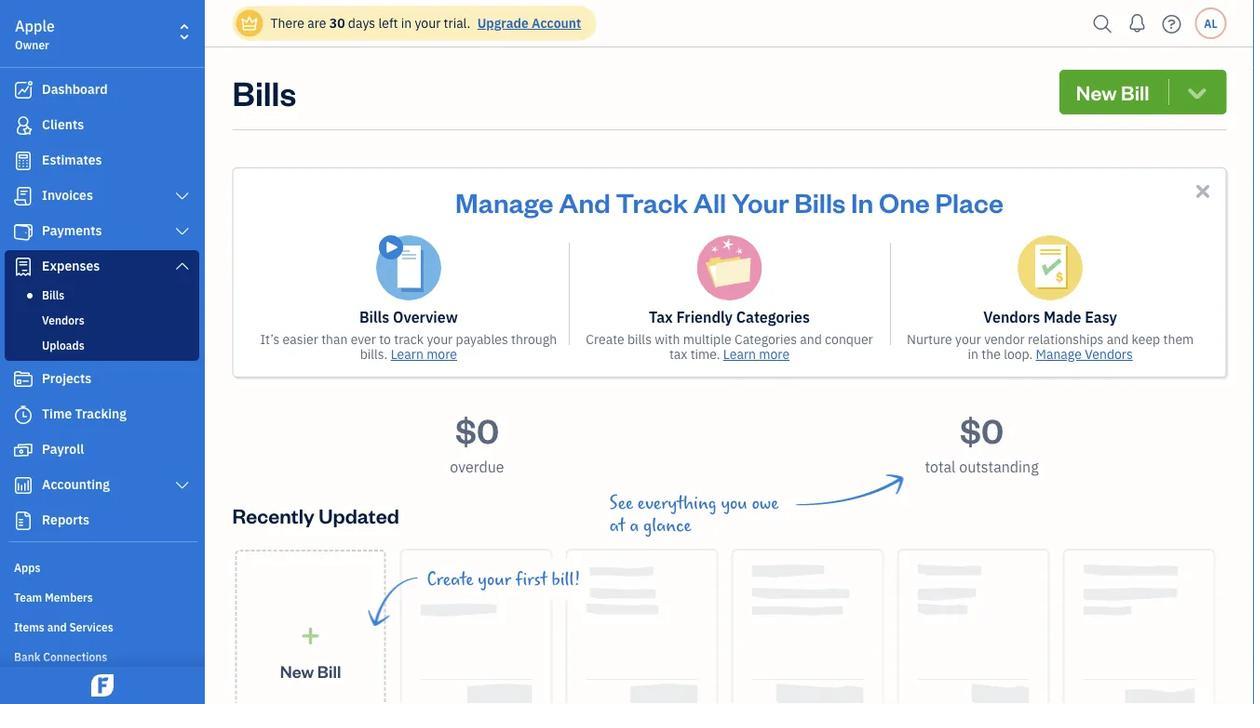 Task type: vqa. For each thing, say whether or not it's contained in the screenshot.
connections
yes



Task type: describe. For each thing, give the bounding box(es) containing it.
your
[[732, 184, 789, 219]]

apple
[[15, 16, 55, 36]]

payments link
[[5, 215, 199, 249]]

through
[[511, 331, 557, 348]]

$0 for $0 overdue
[[455, 408, 499, 452]]

items
[[14, 620, 45, 635]]

and inside main element
[[47, 620, 67, 635]]

go to help image
[[1157, 10, 1187, 38]]

create your first bill!
[[427, 570, 581, 590]]

more for tax friendly categories
[[759, 346, 790, 363]]

bills left the in
[[794, 184, 846, 219]]

payroll link
[[5, 434, 199, 467]]

place
[[935, 184, 1004, 219]]

crown image
[[240, 14, 259, 33]]

you
[[721, 493, 747, 514]]

recently updated
[[232, 502, 399, 529]]

see
[[609, 493, 633, 514]]

invoices link
[[5, 180, 199, 213]]

than
[[321, 331, 348, 348]]

projects
[[42, 370, 91, 387]]

recently
[[232, 502, 315, 529]]

overdue
[[450, 458, 504, 477]]

apps link
[[5, 553, 199, 581]]

estimates
[[42, 151, 102, 169]]

your inside nurture your vendor relationships and keep them in the loop.
[[955, 331, 981, 348]]

dashboard
[[42, 81, 108, 98]]

new bill inside button
[[1076, 79, 1149, 105]]

in
[[851, 184, 874, 219]]

learn for friendly
[[723, 346, 756, 363]]

bank connections
[[14, 650, 107, 665]]

learn for overview
[[391, 346, 424, 363]]

estimate image
[[12, 152, 34, 170]]

0 vertical spatial categories
[[736, 308, 810, 327]]

tax
[[649, 308, 673, 327]]

main element
[[0, 0, 251, 705]]

chevron large down image for payments
[[174, 224, 191, 239]]

al button
[[1195, 7, 1227, 39]]

bills.
[[360, 346, 388, 363]]

bill!
[[552, 570, 581, 590]]

glance
[[643, 516, 691, 536]]

learn more for friendly
[[723, 346, 790, 363]]

upgrade account link
[[474, 14, 581, 32]]

tax friendly categories image
[[697, 236, 762, 301]]

relationships
[[1028, 331, 1104, 348]]

more for bills overview
[[427, 346, 457, 363]]

manage vendors
[[1036, 346, 1133, 363]]

multiple
[[683, 331, 732, 348]]

account
[[532, 14, 581, 32]]

first
[[516, 570, 547, 590]]

plus image
[[300, 627, 321, 646]]

services
[[69, 620, 113, 635]]

manage for manage and track all your bills in one place
[[455, 184, 554, 219]]

new inside new bill button
[[1076, 79, 1117, 105]]

manage and track all your bills in one place
[[455, 184, 1004, 219]]

1 vertical spatial new bill
[[280, 661, 341, 683]]

all
[[693, 184, 726, 219]]

team
[[14, 590, 42, 605]]

30
[[329, 14, 345, 32]]

notifications image
[[1122, 5, 1152, 42]]

tax
[[669, 346, 687, 363]]

vendors for vendors
[[42, 313, 84, 328]]

owe
[[752, 493, 779, 514]]

2 horizontal spatial vendors
[[1085, 346, 1133, 363]]

al
[[1204, 16, 1218, 31]]

invoices
[[42, 187, 93, 204]]

client image
[[12, 116, 34, 135]]

updated
[[319, 502, 399, 529]]

days
[[348, 14, 375, 32]]

clients link
[[5, 109, 199, 142]]

chevrondown image
[[1184, 79, 1210, 105]]

chevron large down image
[[174, 259, 191, 274]]

team members
[[14, 590, 93, 605]]

everything
[[637, 493, 717, 514]]

left
[[378, 14, 398, 32]]

it's easier than ever to track your payables through bills.
[[260, 331, 557, 363]]

$0 for $0 total outstanding
[[960, 408, 1004, 452]]

bills overview
[[359, 308, 458, 327]]

accounting
[[42, 476, 110, 493]]

members
[[45, 590, 93, 605]]

trial.
[[444, 14, 471, 32]]

bill inside button
[[1121, 79, 1149, 105]]

team members link
[[5, 583, 199, 611]]

there are 30 days left in your trial. upgrade account
[[270, 14, 581, 32]]

learn more for overview
[[391, 346, 457, 363]]

bills up to
[[359, 308, 389, 327]]

conquer
[[825, 331, 873, 348]]

loop.
[[1004, 346, 1033, 363]]

create for create your first bill!
[[427, 570, 474, 590]]

dashboard image
[[12, 81, 34, 100]]

$0 total outstanding
[[925, 408, 1039, 477]]

0 horizontal spatial in
[[401, 14, 412, 32]]

your left first at the left of page
[[478, 570, 511, 590]]

freshbooks image
[[88, 675, 117, 697]]

payments
[[42, 222, 102, 239]]

payables
[[456, 331, 508, 348]]

invoice image
[[12, 187, 34, 206]]

track
[[394, 331, 424, 348]]

nurture
[[907, 331, 952, 348]]

create for create bills with multiple categories and conquer tax time.
[[586, 331, 624, 348]]

money image
[[12, 441, 34, 460]]

overview
[[393, 308, 458, 327]]

new bill button
[[1059, 70, 1227, 115]]

to
[[379, 331, 391, 348]]

0 horizontal spatial new
[[280, 661, 314, 683]]



Task type: locate. For each thing, give the bounding box(es) containing it.
them
[[1163, 331, 1194, 348]]

learn more down overview
[[391, 346, 457, 363]]

one
[[879, 184, 930, 219]]

1 chevron large down image from the top
[[174, 189, 191, 204]]

learn more down tax friendly categories
[[723, 346, 790, 363]]

your
[[415, 14, 441, 32], [427, 331, 453, 348], [955, 331, 981, 348], [478, 570, 511, 590]]

3 chevron large down image from the top
[[174, 479, 191, 493]]

0 horizontal spatial and
[[47, 620, 67, 635]]

clients
[[42, 116, 84, 133]]

bills
[[628, 331, 652, 348]]

2 learn more from the left
[[723, 346, 790, 363]]

in
[[401, 14, 412, 32], [968, 346, 979, 363]]

manage left and
[[455, 184, 554, 219]]

0 vertical spatial new bill
[[1076, 79, 1149, 105]]

expenses
[[42, 257, 100, 275]]

2 chevron large down image from the top
[[174, 224, 191, 239]]

1 horizontal spatial bill
[[1121, 79, 1149, 105]]

expenses link
[[5, 250, 199, 284]]

items and services
[[14, 620, 113, 635]]

2 horizontal spatial and
[[1107, 331, 1129, 348]]

bills
[[232, 70, 296, 114], [794, 184, 846, 219], [42, 288, 64, 303], [359, 308, 389, 327]]

items and services link
[[5, 613, 199, 641]]

learn more
[[391, 346, 457, 363], [723, 346, 790, 363]]

easy
[[1085, 308, 1117, 327]]

learn right time.
[[723, 346, 756, 363]]

0 vertical spatial new
[[1076, 79, 1117, 105]]

friendly
[[676, 308, 733, 327]]

and inside nurture your vendor relationships and keep them in the loop.
[[1107, 331, 1129, 348]]

0 horizontal spatial more
[[427, 346, 457, 363]]

vendors up vendor
[[984, 308, 1040, 327]]

vendors for vendors made easy
[[984, 308, 1040, 327]]

total
[[925, 458, 956, 477]]

your down overview
[[427, 331, 453, 348]]

a
[[630, 516, 639, 536]]

expense image
[[12, 258, 34, 277]]

0 horizontal spatial new bill
[[280, 661, 341, 683]]

apple owner
[[15, 16, 55, 52]]

new bill
[[1076, 79, 1149, 105], [280, 661, 341, 683]]

new bill down plus icon
[[280, 661, 341, 683]]

ever
[[351, 331, 376, 348]]

your left the
[[955, 331, 981, 348]]

1 horizontal spatial and
[[800, 331, 822, 348]]

1 vertical spatial bill
[[317, 661, 341, 683]]

your left trial. on the left top of page
[[415, 14, 441, 32]]

new bill button
[[1059, 70, 1227, 115]]

$0
[[455, 408, 499, 452], [960, 408, 1004, 452]]

upgrade
[[477, 14, 529, 32]]

manage down made on the top
[[1036, 346, 1082, 363]]

2 more from the left
[[759, 346, 790, 363]]

payroll
[[42, 441, 84, 458]]

and
[[559, 184, 610, 219]]

0 vertical spatial bill
[[1121, 79, 1149, 105]]

the
[[982, 346, 1001, 363]]

1 more from the left
[[427, 346, 457, 363]]

categories up create bills with multiple categories and conquer tax time.
[[736, 308, 810, 327]]

bills inside bills link
[[42, 288, 64, 303]]

1 horizontal spatial new bill
[[1076, 79, 1149, 105]]

connections
[[43, 650, 107, 665]]

track
[[616, 184, 688, 219]]

project image
[[12, 371, 34, 389]]

and
[[800, 331, 822, 348], [1107, 331, 1129, 348], [47, 620, 67, 635]]

manage
[[455, 184, 554, 219], [1036, 346, 1082, 363]]

create inside create bills with multiple categories and conquer tax time.
[[586, 331, 624, 348]]

learn
[[391, 346, 424, 363], [723, 346, 756, 363]]

chevron large down image inside payments link
[[174, 224, 191, 239]]

bank
[[14, 650, 40, 665]]

vendors inside main element
[[42, 313, 84, 328]]

0 horizontal spatial create
[[427, 570, 474, 590]]

1 learn from the left
[[391, 346, 424, 363]]

keep
[[1132, 331, 1160, 348]]

1 $0 from the left
[[455, 408, 499, 452]]

bill left chevrondown icon in the right top of the page
[[1121, 79, 1149, 105]]

$0 overdue
[[450, 408, 504, 477]]

time.
[[691, 346, 720, 363]]

in inside nurture your vendor relationships and keep them in the loop.
[[968, 346, 979, 363]]

your inside it's easier than ever to track your payables through bills.
[[427, 331, 453, 348]]

1 vertical spatial manage
[[1036, 346, 1082, 363]]

and left 'conquer'
[[800, 331, 822, 348]]

outstanding
[[959, 458, 1039, 477]]

close image
[[1192, 181, 1214, 202]]

there
[[270, 14, 304, 32]]

with
[[655, 331, 680, 348]]

1 horizontal spatial in
[[968, 346, 979, 363]]

reports link
[[5, 505, 199, 538]]

2 learn from the left
[[723, 346, 756, 363]]

bills down expenses
[[42, 288, 64, 303]]

1 horizontal spatial learn
[[723, 346, 756, 363]]

report image
[[12, 512, 34, 531]]

at
[[609, 516, 625, 536]]

reports
[[42, 512, 89, 529]]

2 vertical spatial chevron large down image
[[174, 479, 191, 493]]

1 horizontal spatial vendors
[[984, 308, 1040, 327]]

1 vertical spatial categories
[[735, 331, 797, 348]]

new down search icon
[[1076, 79, 1117, 105]]

vendors up uploads
[[42, 313, 84, 328]]

create bills with multiple categories and conquer tax time.
[[586, 331, 873, 363]]

create left first at the left of page
[[427, 570, 474, 590]]

nurture your vendor relationships and keep them in the loop.
[[907, 331, 1194, 363]]

search image
[[1088, 10, 1118, 38]]

1 vertical spatial new
[[280, 661, 314, 683]]

1 horizontal spatial manage
[[1036, 346, 1082, 363]]

accounting link
[[5, 469, 199, 503]]

bank connections link
[[5, 642, 199, 670]]

chevron large down image inside invoices link
[[174, 189, 191, 204]]

learn right the 'bills.'
[[391, 346, 424, 363]]

create left bills
[[586, 331, 624, 348]]

time
[[42, 405, 72, 423]]

easier
[[283, 331, 318, 348]]

0 vertical spatial manage
[[455, 184, 554, 219]]

2 $0 from the left
[[960, 408, 1004, 452]]

chart image
[[12, 477, 34, 495]]

1 horizontal spatial learn more
[[723, 346, 790, 363]]

more right track
[[427, 346, 457, 363]]

0 vertical spatial in
[[401, 14, 412, 32]]

projects link
[[5, 363, 199, 397]]

bills overview image
[[376, 236, 441, 301]]

$0 inside $0 total outstanding
[[960, 408, 1004, 452]]

new down plus icon
[[280, 661, 314, 683]]

chevron large down image
[[174, 189, 191, 204], [174, 224, 191, 239], [174, 479, 191, 493]]

1 horizontal spatial new
[[1076, 79, 1117, 105]]

and down easy
[[1107, 331, 1129, 348]]

$0 inside $0 overdue
[[455, 408, 499, 452]]

in right left
[[401, 14, 412, 32]]

0 vertical spatial create
[[586, 331, 624, 348]]

dashboard link
[[5, 74, 199, 107]]

and right items on the left bottom
[[47, 620, 67, 635]]

vendors link
[[8, 309, 196, 331]]

more
[[427, 346, 457, 363], [759, 346, 790, 363]]

categories down tax friendly categories
[[735, 331, 797, 348]]

1 horizontal spatial $0
[[960, 408, 1004, 452]]

$0 up "overdue"
[[455, 408, 499, 452]]

1 horizontal spatial create
[[586, 331, 624, 348]]

1 vertical spatial create
[[427, 570, 474, 590]]

1 vertical spatial chevron large down image
[[174, 224, 191, 239]]

time tracking link
[[5, 399, 199, 432]]

it's
[[260, 331, 280, 348]]

new bill link
[[235, 550, 386, 705]]

vendors made easy image
[[1018, 236, 1083, 301]]

1 vertical spatial in
[[968, 346, 979, 363]]

payment image
[[12, 223, 34, 241]]

in left the
[[968, 346, 979, 363]]

see everything you owe at a glance
[[609, 493, 779, 536]]

0 horizontal spatial $0
[[455, 408, 499, 452]]

new bill down search icon
[[1076, 79, 1149, 105]]

made
[[1044, 308, 1081, 327]]

more down tax friendly categories
[[759, 346, 790, 363]]

0 horizontal spatial learn
[[391, 346, 424, 363]]

bills down crown icon
[[232, 70, 296, 114]]

time tracking
[[42, 405, 127, 423]]

are
[[307, 14, 326, 32]]

0 horizontal spatial bill
[[317, 661, 341, 683]]

categories inside create bills with multiple categories and conquer tax time.
[[735, 331, 797, 348]]

and inside create bills with multiple categories and conquer tax time.
[[800, 331, 822, 348]]

manage for manage vendors
[[1036, 346, 1082, 363]]

chevron large down image for invoices
[[174, 189, 191, 204]]

$0 up the outstanding
[[960, 408, 1004, 452]]

vendors
[[984, 308, 1040, 327], [42, 313, 84, 328], [1085, 346, 1133, 363]]

categories
[[736, 308, 810, 327], [735, 331, 797, 348]]

vendors down easy
[[1085, 346, 1133, 363]]

1 horizontal spatial more
[[759, 346, 790, 363]]

vendor
[[984, 331, 1025, 348]]

0 horizontal spatial vendors
[[42, 313, 84, 328]]

owner
[[15, 37, 49, 52]]

bill down plus icon
[[317, 661, 341, 683]]

0 horizontal spatial manage
[[455, 184, 554, 219]]

1 learn more from the left
[[391, 346, 457, 363]]

uploads link
[[8, 334, 196, 357]]

tracking
[[75, 405, 127, 423]]

0 horizontal spatial learn more
[[391, 346, 457, 363]]

0 vertical spatial chevron large down image
[[174, 189, 191, 204]]

timer image
[[12, 406, 34, 425]]

tax friendly categories
[[649, 308, 810, 327]]

chevron large down image for accounting
[[174, 479, 191, 493]]



